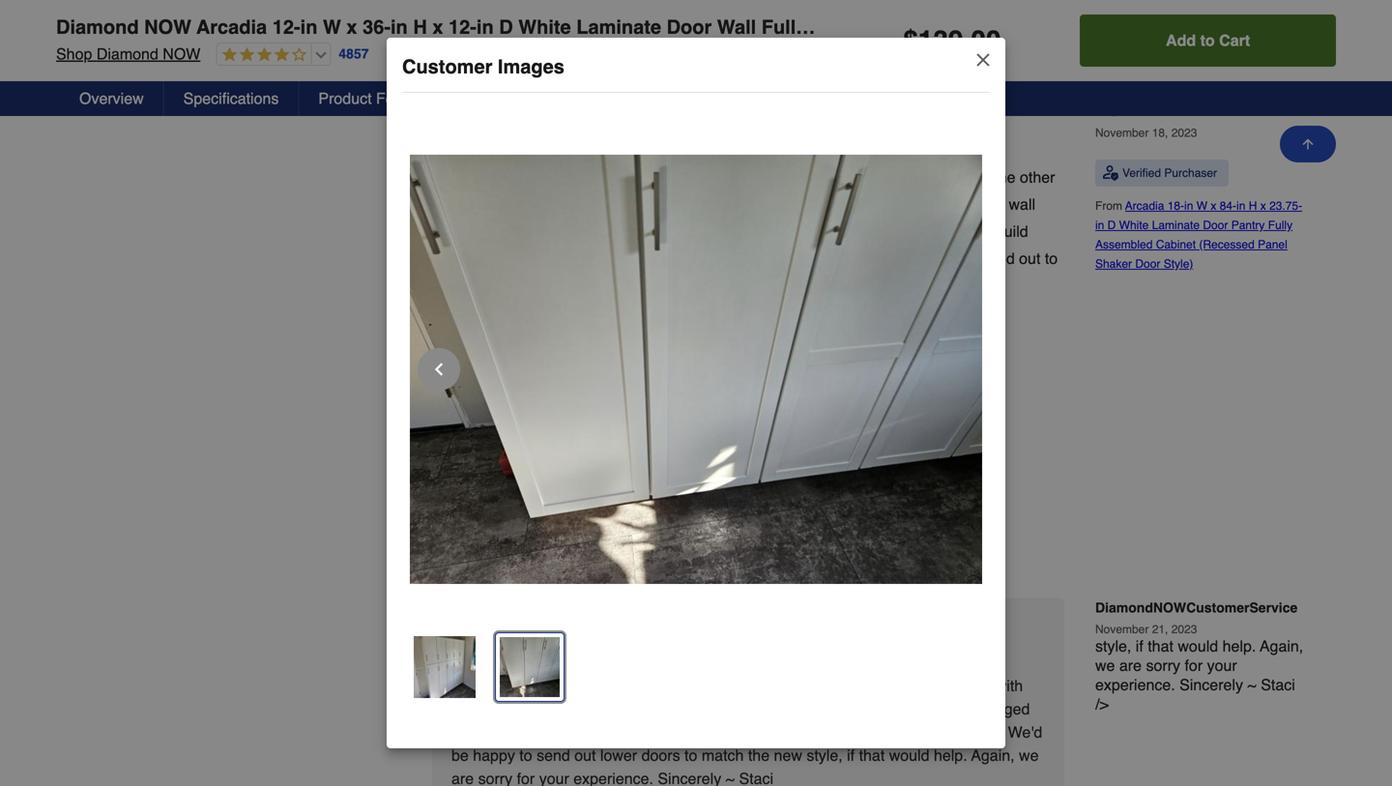 Task type: vqa. For each thing, say whether or not it's contained in the screenshot.
the bottom of
yes



Task type: locate. For each thing, give the bounding box(es) containing it.
your inside 1234, thank you for taking the time to leave a review. we apologize for the confusion with the door. we have requested that the photo be updated, as the product has changed over time. please reach out to our team at consumercaremb@masterbrand.com. we'd be happy to send out lower doors to match the new style, if that would help. again, we are sorry for your experience. sincerely ~ staci
[[539, 770, 569, 786]]

0 vertical spatial ones
[[626, 195, 659, 213]]

we
[[1096, 657, 1116, 675], [1019, 747, 1039, 765]]

arcadia inside arcadia 18-in w x 84-in h x 23.75- in d white laminate door pantry fully assembled cabinet (recessed panel shaker door style)
[[1126, 199, 1165, 213]]

fully
[[762, 16, 807, 38], [1269, 218, 1293, 232]]

help.
[[1223, 637, 1257, 655], [934, 747, 968, 765]]

to right 'add'
[[1201, 31, 1215, 49]]

ones
[[626, 195, 659, 213], [734, 250, 767, 268]]

1 12- from the left
[[272, 16, 300, 38]]

november inside 1234 november 18, 2023
[[1096, 126, 1149, 140]]

0 horizontal spatial ago.
[[708, 168, 738, 186]]

november for 1234 november 18, 2023
[[1096, 126, 1149, 140]]

d down from at the right of page
[[1108, 218, 1116, 232]]

( right thumb down image
[[667, 539, 672, 557]]

read
[[423, 342, 460, 360]]

0 vertical spatial 2023
[[1172, 126, 1198, 140]]

now
[[144, 16, 191, 38], [163, 45, 201, 63]]

1 vertical spatial assembled
[[1096, 238, 1153, 251]]

( for 3
[[605, 539, 610, 557]]

experience. inside the diamondnowcustomerservice november 21, 2023 style, if that would help. again, we are sorry for your experience. sincerely ~ staci />
[[1096, 676, 1176, 694]]

0 horizontal spatial door.
[[477, 700, 512, 718]]

1 horizontal spatial of
[[666, 223, 679, 240]]

arrow up image
[[1301, 136, 1316, 152]]

as
[[541, 250, 558, 268], [839, 700, 856, 718]]

in down from at the right of page
[[1096, 218, 1105, 232]]

d up customer images
[[499, 16, 513, 38]]

0 vertical spatial w
[[323, 16, 341, 38]]

years up all
[[877, 250, 915, 268]]

0 vertical spatial arcadia
[[197, 16, 267, 38]]

have
[[543, 700, 577, 718]]

0 horizontal spatial would
[[889, 747, 930, 765]]

style) right cart
[[1276, 16, 1329, 38]]

0 horizontal spatial 12-
[[272, 16, 300, 38]]

1 vertical spatial installed
[[902, 277, 959, 295]]

0 vertical spatial panel
[[1099, 16, 1150, 38]]

now up specifications
[[163, 45, 201, 63]]

would not recommend
[[516, 142, 647, 155]]

1 vertical spatial (recessed
[[1200, 238, 1255, 251]]

0 horizontal spatial staci
[[739, 770, 774, 786]]

two down the in the right top of the page
[[848, 250, 872, 268]]

screwed
[[904, 195, 962, 213]]

1 vertical spatial style)
[[1164, 257, 1194, 271]]

sincerely inside 1234, thank you for taking the time to leave a review. we apologize for the confusion with the door. we have requested that the photo be updated, as the product has changed over time. please reach out to our team at consumercaremb@masterbrand.com. we'd be happy to send out lower doors to match the new style, if that would help. again, we are sorry for your experience. sincerely ~ staci
[[658, 770, 722, 786]]

reviews button
[[561, 81, 659, 116]]

white down from at the right of page
[[1120, 218, 1149, 232]]

1 horizontal spatial panel
[[1258, 238, 1288, 251]]

add
[[1166, 31, 1197, 49]]

diamondnowcustomerservice up leave
[[569, 618, 800, 636]]

0 vertical spatial november
[[1096, 126, 1149, 140]]

0 horizontal spatial be
[[452, 747, 469, 765]]

cabinets up reached
[[934, 223, 992, 240]]

white up images
[[519, 16, 571, 38]]

that down 21,
[[1148, 637, 1174, 655]]

2 november from the top
[[1096, 623, 1149, 636]]

1 vertical spatial we
[[516, 700, 539, 718]]

shaker
[[1156, 16, 1220, 38], [1096, 257, 1133, 271]]

door. down handles
[[818, 223, 853, 240]]

2023 right 21,
[[1172, 623, 1198, 636]]

november left 21,
[[1096, 623, 1149, 636]]

that down consumercaremb@masterbrand.com.
[[859, 747, 885, 765]]

w up 4857
[[323, 16, 341, 38]]

in up 4 stars image
[[300, 16, 318, 38]]

ago. down newer
[[919, 250, 949, 268]]

to right reached
[[1045, 250, 1058, 268]]

1 vertical spatial h
[[1249, 199, 1258, 213]]

panel down pantry
[[1258, 238, 1288, 251]]

i right issue. in the top left of the page
[[633, 277, 638, 295]]

the up the return
[[708, 250, 730, 268]]

was
[[398, 544, 426, 560]]

0 vertical spatial diamondnowcustomerservice
[[1096, 600, 1298, 616]]

style) inside arcadia 18-in w x 84-in h x 23.75- in d white laminate door pantry fully assembled cabinet (recessed panel shaker door style)
[[1164, 257, 1194, 271]]

1 horizontal spatial (recessed
[[1200, 238, 1255, 251]]

since
[[776, 277, 812, 295]]

( right thumb up image
[[605, 539, 610, 557]]

4 stars image
[[217, 46, 307, 64]]

0 horizontal spatial your
[[539, 770, 569, 786]]

gallery thumbnail for item 0 image
[[414, 636, 476, 698]]

0 horizontal spatial new
[[593, 195, 621, 213]]

cabinet down 18-
[[1156, 238, 1196, 251]]

style, up />
[[1096, 637, 1132, 655]]

diamondnowcustomerservice up 21,
[[1096, 600, 1298, 616]]

to
[[1201, 31, 1215, 49], [930, 168, 943, 186], [977, 168, 990, 186], [966, 195, 979, 213], [1045, 250, 1058, 268], [656, 677, 668, 695], [644, 724, 657, 741], [520, 747, 533, 765], [685, 747, 698, 765]]

in
[[300, 16, 318, 38], [391, 16, 408, 38], [477, 16, 494, 38], [1185, 199, 1194, 213], [1237, 199, 1246, 213], [1096, 218, 1105, 232], [724, 223, 737, 240]]

door.
[[818, 223, 853, 240], [477, 700, 512, 718]]

https://photos us.bazaarvoice.com/photo/2/cghvdg86bg93zxm/b4ad3bf8 0c1d 56f7 a05a 9d88f7aabc55 image
[[398, 386, 519, 507]]

0 vertical spatial with
[[784, 195, 811, 213]]

h right 36-
[[413, 16, 427, 38]]

these
[[534, 168, 571, 186]]

diamondnowcustomerservice
[[1096, 600, 1298, 616], [569, 618, 800, 636]]

0 vertical spatial assembled
[[812, 16, 915, 38]]

panel inside arcadia 18-in w x 84-in h x 23.75- in d white laminate door pantry fully assembled cabinet (recessed panel shaker door style)
[[1258, 238, 1288, 251]]

1 vertical spatial experience.
[[574, 770, 654, 786]]

0 vertical spatial installed
[[723, 195, 780, 213]]

panel left 'add'
[[1099, 16, 1150, 38]]

0 horizontal spatial out
[[575, 747, 596, 765]]

no
[[569, 223, 586, 240]]

verified purchaser icon image
[[1104, 165, 1119, 181]]

the right the match
[[748, 747, 770, 765]]

1 ) from the left
[[619, 539, 624, 557]]

verified purchaser
[[1123, 166, 1218, 180]]

gallery thumbnail for item 1 image
[[500, 637, 560, 697]]

cabinets
[[576, 168, 633, 186], [934, 223, 992, 240]]

) right thumb down image
[[680, 539, 686, 557]]

years
[[666, 168, 704, 186], [877, 250, 915, 268]]

shaker inside arcadia 18-in w x 84-in h x 23.75- in d white laminate door pantry fully assembled cabinet (recessed panel shaker door style)
[[1096, 257, 1133, 271]]

would inside 1234, thank you for taking the time to leave a review. we apologize for the confusion with the door. we have requested that the photo be updated, as the product has changed over time. please reach out to our team at consumercaremb@masterbrand.com. we'd be happy to send out lower doors to match the new style, if that would help. again, we are sorry for your experience. sincerely ~ staci
[[889, 747, 930, 765]]

0 horizontal spatial again,
[[972, 747, 1015, 765]]

1 vertical spatial as
[[839, 700, 856, 718]]

thinner
[[622, 250, 669, 268]]

12- up 4 stars image
[[272, 16, 300, 38]]

q&a
[[678, 89, 711, 107]]

as inside purchased three of these cabinets two years ago. ordered two more recently to add to the other three. unfortunately the two new ones  are now installed with handles and screwed to the wall before i realized there is no center slat of wood in the bottom door. the newer cabinets build quality is also worse as they are thinner than the ones purchased two years ago. reached out to customer service about the issue. i cannot return them since there are all installed with holes/handles. they offered me...
[[541, 250, 558, 268]]

0 vertical spatial white
[[519, 16, 571, 38]]

1 horizontal spatial )
[[680, 539, 686, 557]]

1 horizontal spatial years
[[877, 250, 915, 268]]

of right three
[[516, 168, 529, 186]]

new down "updated," on the right of the page
[[774, 747, 803, 765]]

2 ) from the left
[[680, 539, 686, 557]]

1 vertical spatial again,
[[972, 747, 1015, 765]]

november inside the diamondnowcustomerservice november 21, 2023 style, if that would help. again, we are sorry for your experience. sincerely ~ staci />
[[1096, 623, 1149, 636]]

1 vertical spatial is
[[447, 250, 459, 268]]

h up pantry
[[1249, 199, 1258, 213]]

the down they
[[563, 277, 584, 295]]

x left 23.75-
[[1261, 199, 1267, 213]]

1 november from the top
[[1096, 126, 1149, 140]]

0 horizontal spatial sincerely
[[658, 770, 722, 786]]

door down 84-
[[1204, 218, 1229, 232]]

1 horizontal spatial (
[[667, 539, 672, 557]]

0 vertical spatial help.
[[1223, 637, 1257, 655]]

1 horizontal spatial h
[[1249, 199, 1258, 213]]

realized
[[455, 223, 509, 240]]

diamond now arcadia 12-in w x 36-in h x 12-in d white laminate door wall fully assembled cabinet (recessed panel shaker door style)
[[56, 16, 1329, 38]]

2 2023 from the top
[[1172, 623, 1198, 636]]

installed right all
[[902, 277, 959, 295]]

2023 right 18,
[[1172, 126, 1198, 140]]

0 vertical spatial of
[[516, 168, 529, 186]]

2023 for diamondnowcustomerservice november 21, 2023 style, if that would help. again, we are sorry for your experience. sincerely ~ staci />
[[1172, 623, 1198, 636]]

again,
[[1261, 637, 1304, 655], [972, 747, 1015, 765]]

0 vertical spatial new
[[593, 195, 621, 213]]

fully right wall
[[762, 16, 807, 38]]

1 vertical spatial sorry
[[478, 770, 513, 786]]

) for ( 3 )
[[619, 539, 624, 557]]

sorry inside the diamondnowcustomerservice november 21, 2023 style, if that would help. again, we are sorry for your experience. sincerely ~ staci />
[[1147, 657, 1181, 675]]

(
[[605, 539, 610, 557], [667, 539, 672, 557]]

1 horizontal spatial there
[[816, 277, 852, 295]]

the left bottom at the right top of page
[[741, 223, 762, 240]]

x
[[347, 16, 357, 38], [433, 16, 443, 38], [1211, 199, 1217, 213], [1261, 199, 1267, 213]]

w left 84-
[[1197, 199, 1208, 213]]

white inside arcadia 18-in w x 84-in h x 23.75- in d white laminate door pantry fully assembled cabinet (recessed panel shaker door style)
[[1120, 218, 1149, 232]]

2023
[[1172, 126, 1198, 140], [1172, 623, 1198, 636]]

1 horizontal spatial door.
[[818, 223, 853, 240]]

are inside the diamondnowcustomerservice november 21, 2023 style, if that would help. again, we are sorry for your experience. sincerely ~ staci />
[[1120, 657, 1142, 675]]

i
[[447, 223, 451, 240], [633, 277, 638, 295]]

0 vertical spatial h
[[413, 16, 427, 38]]

cabinet up close icon
[[920, 16, 991, 38]]

photo
[[710, 700, 749, 718]]

door. up time.
[[477, 700, 512, 718]]

thank
[[452, 677, 495, 695]]

that up our
[[654, 700, 680, 718]]

ones up them
[[734, 250, 767, 268]]

~ inside 1234, thank you for taking the time to leave a review. we apologize for the confusion with the door. we have requested that the photo be updated, as the product has changed over time. please reach out to our team at consumercaremb@masterbrand.com. we'd be happy to send out lower doors to match the new style, if that would help. again, we are sorry for your experience. sincerely ~ staci
[[726, 770, 735, 786]]

sorry inside 1234, thank you for taking the time to leave a review. we apologize for the confusion with the door. we have requested that the photo be updated, as the product has changed over time. please reach out to our team at consumercaremb@masterbrand.com. we'd be happy to send out lower doors to match the new style, if that would help. again, we are sorry for your experience. sincerely ~ staci
[[478, 770, 513, 786]]

was this review helpful?
[[398, 544, 556, 560]]

door. inside purchased three of these cabinets two years ago. ordered two more recently to add to the other three. unfortunately the two new ones  are now installed with handles and screwed to the wall before i realized there is no center slat of wood in the bottom door. the newer cabinets build quality is also worse as they are thinner than the ones purchased two years ago. reached out to customer service about the issue. i cannot return them since there are all installed with holes/handles. they offered me...
[[818, 223, 853, 240]]

product features
[[319, 89, 437, 107]]

be down review.
[[753, 700, 771, 718]]

installed down ordered
[[723, 195, 780, 213]]

holes/handles.
[[398, 304, 498, 322]]

the
[[995, 168, 1016, 186], [539, 195, 560, 213], [983, 195, 1005, 213], [741, 223, 762, 240], [708, 250, 730, 268], [563, 277, 584, 295], [596, 677, 618, 695], [900, 677, 921, 695], [452, 700, 473, 718], [685, 700, 706, 718], [860, 700, 882, 718], [748, 747, 770, 765]]

1 vertical spatial 2023
[[1172, 623, 1198, 636]]

$
[[904, 25, 919, 56]]

doors
[[642, 747, 680, 765]]

1 vertical spatial laminate
[[1153, 218, 1200, 232]]

they
[[502, 304, 537, 322]]

1 vertical spatial panel
[[1258, 238, 1288, 251]]

diamond up shop
[[56, 16, 139, 38]]

)
[[619, 539, 624, 557], [680, 539, 686, 557]]

1 horizontal spatial installed
[[902, 277, 959, 295]]

plus image
[[399, 344, 415, 359]]

0 horizontal spatial (
[[605, 539, 610, 557]]

1 horizontal spatial as
[[839, 700, 856, 718]]

in right wood
[[724, 223, 737, 240]]

0 vertical spatial again,
[[1261, 637, 1304, 655]]

1 vertical spatial your
[[539, 770, 569, 786]]

0 horizontal spatial arcadia
[[197, 16, 267, 38]]

fully inside arcadia 18-in w x 84-in h x 23.75- in d white laminate door pantry fully assembled cabinet (recessed panel shaker door style)
[[1269, 218, 1293, 232]]

we down the we'd
[[1019, 747, 1039, 765]]

leave
[[673, 677, 710, 695]]

style)
[[1276, 16, 1329, 38], [1164, 257, 1194, 271]]

(recessed right .
[[997, 16, 1093, 38]]

we up />
[[1096, 657, 1116, 675]]

1 vertical spatial i
[[633, 277, 638, 295]]

reached
[[953, 250, 1015, 268]]

again, inside the diamondnowcustomerservice november 21, 2023 style, if that would help. again, we are sorry for your experience. sincerely ~ staci />
[[1261, 637, 1304, 655]]

w inside arcadia 18-in w x 84-in h x 23.75- in d white laminate door pantry fully assembled cabinet (recessed panel shaker door style)
[[1197, 199, 1208, 213]]

with down reached
[[964, 277, 991, 295]]

is left no
[[553, 223, 564, 240]]

00
[[971, 25, 1001, 56]]

12- up customer
[[449, 16, 477, 38]]

0 horizontal spatial cabinet
[[920, 16, 991, 38]]

door
[[667, 16, 712, 38], [1226, 16, 1271, 38], [1204, 218, 1229, 232], [1136, 257, 1161, 271]]

1 horizontal spatial sorry
[[1147, 657, 1181, 675]]

november down 1234
[[1096, 126, 1149, 140]]

sorry down happy
[[478, 770, 513, 786]]

(recessed down pantry
[[1200, 238, 1255, 251]]

than
[[674, 250, 704, 268]]

1 horizontal spatial experience.
[[1096, 676, 1176, 694]]

from
[[530, 618, 564, 636]]

with inside 1234, thank you for taking the time to leave a review. we apologize for the confusion with the door. we have requested that the photo be updated, as the product has changed over time. please reach out to our team at consumercaremb@masterbrand.com. we'd be happy to send out lower doors to match the new style, if that would help. again, we are sorry for your experience. sincerely ~ staci
[[996, 677, 1023, 695]]

1 horizontal spatial staci
[[1261, 676, 1296, 694]]

0 vertical spatial staci
[[1261, 676, 1296, 694]]

new up center
[[593, 195, 621, 213]]

ones up slat
[[626, 195, 659, 213]]

x up customer
[[433, 16, 443, 38]]

this
[[430, 544, 454, 560]]

shop
[[56, 45, 92, 63]]

1 vertical spatial arcadia
[[1126, 199, 1165, 213]]

experience. up />
[[1096, 676, 1176, 694]]

0 vertical spatial out
[[1020, 250, 1041, 268]]

if inside the diamondnowcustomerservice november 21, 2023 style, if that would help. again, we are sorry for your experience. sincerely ~ staci />
[[1136, 637, 1144, 655]]

thumb down image
[[638, 538, 657, 558]]

ago. up "now" at the top
[[708, 168, 738, 186]]

be down over
[[452, 747, 469, 765]]

the up consumercaremb@masterbrand.com.
[[860, 700, 882, 718]]

report button
[[717, 532, 804, 564]]

0 horizontal spatial cabinets
[[576, 168, 633, 186]]

1 vertical spatial ago.
[[919, 250, 949, 268]]

we
[[779, 677, 802, 695], [516, 700, 539, 718]]

your
[[1208, 657, 1238, 675], [539, 770, 569, 786]]

( 0 )
[[667, 539, 686, 557]]

as down apologize
[[839, 700, 856, 718]]

(recessed
[[997, 16, 1093, 38], [1200, 238, 1255, 251]]

0 horizontal spatial ~
[[726, 770, 735, 786]]

for
[[1185, 657, 1203, 675], [528, 677, 546, 695], [877, 677, 895, 695], [517, 770, 535, 786]]

2 ( from the left
[[667, 539, 672, 557]]

ago.
[[708, 168, 738, 186], [919, 250, 949, 268]]

1 2023 from the top
[[1172, 126, 1198, 140]]

staci inside the diamondnowcustomerservice november 21, 2023 style, if that would help. again, we are sorry for your experience. sincerely ~ staci />
[[1261, 676, 1296, 694]]

style) down 18-
[[1164, 257, 1194, 271]]

i right before
[[447, 223, 451, 240]]

quality
[[398, 250, 443, 268]]

with up changed
[[996, 677, 1023, 695]]

would inside the diamondnowcustomerservice november 21, 2023 style, if that would help. again, we are sorry for your experience. sincerely ~ staci />
[[1178, 637, 1219, 655]]

h inside arcadia 18-in w x 84-in h x 23.75- in d white laminate door pantry fully assembled cabinet (recessed panel shaker door style)
[[1249, 199, 1258, 213]]

2 horizontal spatial that
[[1148, 637, 1174, 655]]

if
[[1136, 637, 1144, 655], [847, 747, 855, 765]]

1 horizontal spatial new
[[774, 747, 803, 765]]

0 vertical spatial (recessed
[[997, 16, 1093, 38]]

customer images
[[402, 56, 565, 78]]

three.
[[398, 195, 438, 213]]

2023 inside 1234 november 18, 2023
[[1172, 126, 1198, 140]]

0 vertical spatial if
[[1136, 637, 1144, 655]]

1 horizontal spatial if
[[1136, 637, 1144, 655]]

arcadia up 4 stars image
[[197, 16, 267, 38]]

there down purchased
[[816, 277, 852, 295]]

1 horizontal spatial arcadia
[[1126, 199, 1165, 213]]

three
[[477, 168, 512, 186]]

(recessed inside arcadia 18-in w x 84-in h x 23.75- in d white laminate door pantry fully assembled cabinet (recessed panel shaker door style)
[[1200, 238, 1255, 251]]

diamondnowcustomerservice november 21, 2023 style, if that would help. again, we are sorry for your experience. sincerely ~ staci />
[[1096, 600, 1304, 713]]

1 horizontal spatial style,
[[1096, 637, 1132, 655]]

out up lower
[[619, 724, 640, 741]]

would
[[516, 142, 552, 155]]

read more button
[[398, 336, 503, 367]]

recommend
[[577, 142, 647, 155]]

out down build
[[1020, 250, 1041, 268]]

fully down 23.75-
[[1269, 218, 1293, 232]]

shop diamond now
[[56, 45, 201, 63]]

wall
[[1009, 195, 1036, 213]]

if inside 1234, thank you for taking the time to leave a review. we apologize for the confusion with the door. we have requested that the photo be updated, as the product has changed over time. please reach out to our team at consumercaremb@masterbrand.com. we'd be happy to send out lower doors to match the new style, if that would help. again, we are sorry for your experience. sincerely ~ staci
[[847, 747, 855, 765]]

0 horizontal spatial laminate
[[577, 16, 662, 38]]

0 vertical spatial ~
[[1248, 676, 1257, 694]]

that
[[1148, 637, 1174, 655], [654, 700, 680, 718], [859, 747, 885, 765]]

out down reach
[[575, 747, 596, 765]]

new
[[593, 195, 621, 213], [774, 747, 803, 765]]

1 vertical spatial cabinet
[[1156, 238, 1196, 251]]

0 horizontal spatial d
[[499, 16, 513, 38]]

12-
[[272, 16, 300, 38], [449, 16, 477, 38]]

to right time
[[656, 677, 668, 695]]

1 vertical spatial style,
[[807, 747, 843, 765]]

1 vertical spatial staci
[[739, 770, 774, 786]]

0 vertical spatial cabinets
[[576, 168, 633, 186]]

we inside the diamondnowcustomerservice november 21, 2023 style, if that would help. again, we are sorry for your experience. sincerely ~ staci />
[[1096, 657, 1116, 675]]

0 vertical spatial fully
[[762, 16, 807, 38]]

cabinet
[[920, 16, 991, 38], [1156, 238, 1196, 251]]

in up customer
[[391, 16, 408, 38]]

years up "now" at the top
[[666, 168, 704, 186]]

0 horizontal spatial sorry
[[478, 770, 513, 786]]

2023 inside the diamondnowcustomerservice november 21, 2023 style, if that would help. again, we are sorry for your experience. sincerely ~ staci />
[[1172, 623, 1198, 636]]

4857
[[339, 46, 369, 62]]

0 horizontal spatial years
[[666, 168, 704, 186]]

84-
[[1220, 199, 1237, 213]]

laminate up reviews
[[577, 16, 662, 38]]

we inside 1234, thank you for taking the time to leave a review. we apologize for the confusion with the door. we have requested that the photo be updated, as the product has changed over time. please reach out to our team at consumercaremb@masterbrand.com. we'd be happy to send out lower doors to match the new style, if that would help. again, we are sorry for your experience. sincerely ~ staci
[[1019, 747, 1039, 765]]

with up bottom at the right top of page
[[784, 195, 811, 213]]

1 vertical spatial diamondnowcustomerservice
[[569, 618, 800, 636]]

at
[[727, 724, 740, 741]]

out inside purchased three of these cabinets two years ago. ordered two more recently to add to the other three. unfortunately the two new ones  are now installed with handles and screwed to the wall before i realized there is no center slat of wood in the bottom door. the newer cabinets build quality is also worse as they are thinner than the ones purchased two years ago. reached out to customer service about the issue. i cannot return them since there are all installed with holes/handles. they offered me...
[[1020, 250, 1041, 268]]

1 ( from the left
[[605, 539, 610, 557]]

0 vertical spatial ago.
[[708, 168, 738, 186]]

0 horizontal spatial style,
[[807, 747, 843, 765]]

of right slat
[[666, 223, 679, 240]]

door. inside 1234, thank you for taking the time to leave a review. we apologize for the confusion with the door. we have requested that the photo be updated, as the product has changed over time. please reach out to our team at consumercaremb@masterbrand.com. we'd be happy to send out lower doors to match the new style, if that would help. again, we are sorry for your experience. sincerely ~ staci
[[477, 700, 512, 718]]



Task type: describe. For each thing, give the bounding box(es) containing it.
0 vertical spatial years
[[666, 168, 704, 186]]

1 horizontal spatial ago.
[[919, 250, 949, 268]]

1 vertical spatial ones
[[734, 250, 767, 268]]

in inside purchased three of these cabinets two years ago. ordered two more recently to add to the other three. unfortunately the two new ones  are now installed with handles and screwed to the wall before i realized there is no center slat of wood in the bottom door. the newer cabinets build quality is also worse as they are thinner than the ones purchased two years ago. reached out to customer service about the issue. i cannot return them since there are all installed with holes/handles. they offered me...
[[724, 223, 737, 240]]

q&a button
[[659, 81, 731, 116]]

help. inside 1234, thank you for taking the time to leave a review. we apologize for the confusion with the door. we have requested that the photo be updated, as the product has changed over time. please reach out to our team at consumercaremb@masterbrand.com. we'd be happy to send out lower doors to match the new style, if that would help. again, we are sorry for your experience. sincerely ~ staci
[[934, 747, 968, 765]]

3
[[610, 539, 619, 557]]

diamondnowcustomerservice inside the diamondnowcustomerservice november 21, 2023 style, if that would help. again, we are sorry for your experience. sincerely ~ staci />
[[1096, 600, 1298, 616]]

features
[[376, 89, 437, 107]]

new inside 1234, thank you for taking the time to leave a review. we apologize for the confusion with the door. we have requested that the photo be updated, as the product has changed over time. please reach out to our team at consumercaremb@masterbrand.com. we'd be happy to send out lower doors to match the new style, if that would help. again, we are sorry for your experience. sincerely ~ staci
[[774, 747, 803, 765]]

staci inside 1234, thank you for taking the time to leave a review. we apologize for the confusion with the door. we have requested that the photo be updated, as the product has changed over time. please reach out to our team at consumercaremb@masterbrand.com. we'd be happy to send out lower doors to match the new style, if that would help. again, we are sorry for your experience. sincerely ~ staci
[[739, 770, 774, 786]]

the down leave
[[685, 700, 706, 718]]

more
[[832, 168, 867, 186]]

close image
[[974, 50, 993, 70]]

0 horizontal spatial white
[[519, 16, 571, 38]]

lower
[[601, 747, 637, 765]]

two left more
[[804, 168, 828, 186]]

has
[[942, 700, 967, 718]]

to left the add
[[930, 168, 943, 186]]

1234, thank you for taking the time to leave a review. we apologize for the confusion with the door. we have requested that the photo be updated, as the product has changed over time. please reach out to our team at consumercaremb@masterbrand.com. we'd be happy to send out lower doors to match the new style, if that would help. again, we are sorry for your experience. sincerely ~ staci
[[452, 654, 1043, 786]]

1 horizontal spatial with
[[964, 277, 991, 295]]

) for ( 0 )
[[680, 539, 686, 557]]

team
[[688, 724, 723, 741]]

18,
[[1153, 126, 1169, 140]]

me...
[[593, 304, 628, 322]]

gallery item 1 image
[[410, 155, 983, 584]]

compare button
[[458, 81, 561, 116]]

139
[[919, 25, 964, 56]]

0 horizontal spatial we
[[516, 700, 539, 718]]

pantry
[[1232, 218, 1265, 232]]

door down verified
[[1136, 257, 1161, 271]]

slat
[[638, 223, 662, 240]]

the down these
[[539, 195, 560, 213]]

to right the add
[[977, 168, 990, 186]]

two up no
[[564, 195, 589, 213]]

style, inside 1234, thank you for taking the time to leave a review. we apologize for the confusion with the door. we have requested that the photo be updated, as the product has changed over time. please reach out to our team at consumercaremb@masterbrand.com. we'd be happy to send out lower doors to match the new style, if that would help. again, we are sorry for your experience. sincerely ~ staci
[[807, 747, 843, 765]]

match
[[702, 747, 744, 765]]

door right 'add'
[[1226, 16, 1271, 38]]

1 horizontal spatial be
[[753, 700, 771, 718]]

1 vertical spatial years
[[877, 250, 915, 268]]

in up pantry
[[1237, 199, 1246, 213]]

happy
[[473, 747, 515, 765]]

overview
[[79, 89, 144, 107]]

purchased
[[398, 168, 472, 186]]

cabinet inside arcadia 18-in w x 84-in h x 23.75- in d white laminate door pantry fully assembled cabinet (recessed panel shaker door style)
[[1156, 238, 1196, 251]]

worse
[[496, 250, 537, 268]]

~ inside the diamondnowcustomerservice november 21, 2023 style, if that would help. again, we are sorry for your experience. sincerely ~ staci />
[[1248, 676, 1257, 694]]

add to cart button
[[1081, 15, 1337, 67]]

x left 84-
[[1211, 199, 1217, 213]]

experience. inside 1234, thank you for taking the time to leave a review. we apologize for the confusion with the door. we have requested that the photo be updated, as the product has changed over time. please reach out to our team at consumercaremb@masterbrand.com. we'd be happy to send out lower doors to match the new style, if that would help. again, we are sorry for your experience. sincerely ~ staci
[[574, 770, 654, 786]]

d inside arcadia 18-in w x 84-in h x 23.75- in d white laminate door pantry fully assembled cabinet (recessed panel shaker door style)
[[1108, 218, 1116, 232]]

purchased
[[772, 250, 844, 268]]

as inside 1234, thank you for taking the time to leave a review. we apologize for the confusion with the door. we have requested that the photo be updated, as the product has changed over time. please reach out to our team at consumercaremb@masterbrand.com. we'd be happy to send out lower doors to match the new style, if that would help. again, we are sorry for your experience. sincerely ~ staci
[[839, 700, 856, 718]]

the up wall
[[995, 168, 1016, 186]]

2 vertical spatial that
[[859, 747, 885, 765]]

our
[[662, 724, 684, 741]]

door left wall
[[667, 16, 712, 38]]

https://photos us.bazaarvoice.com/photo/2/cghvdg86bg93zxm/76d02f1e 4333 523c 80fb 87dae57ca1fd image
[[529, 386, 650, 507]]

2023 for 1234 november 18, 2023
[[1172, 126, 1198, 140]]

review
[[457, 544, 500, 560]]

1234
[[1096, 103, 1126, 119]]

1 star image
[[398, 140, 478, 161]]

cart
[[1220, 31, 1251, 49]]

to left our
[[644, 724, 657, 741]]

the up requested
[[596, 677, 618, 695]]

1 vertical spatial diamond
[[97, 45, 158, 63]]

new inside purchased three of these cabinets two years ago. ordered two more recently to add to the other three. unfortunately the two new ones  are now installed with handles and screwed to the wall before i realized there is no center slat of wood in the bottom door. the newer cabinets build quality is also worse as they are thinner than the ones purchased two years ago. reached out to customer service about the issue. i cannot return them since there are all installed with holes/handles. they offered me...
[[593, 195, 621, 213]]

requested
[[581, 700, 650, 718]]

1 horizontal spatial i
[[633, 277, 638, 295]]

specifications
[[183, 89, 279, 107]]

0 horizontal spatial assembled
[[812, 16, 915, 38]]

product
[[319, 89, 372, 107]]

x left 36-
[[347, 16, 357, 38]]

2 vertical spatial out
[[575, 747, 596, 765]]

assembled inside arcadia 18-in w x 84-in h x 23.75- in d white laminate door pantry fully assembled cabinet (recessed panel shaker door style)
[[1096, 238, 1153, 251]]

changed
[[971, 700, 1030, 718]]

1 horizontal spatial shaker
[[1156, 16, 1220, 38]]

0 horizontal spatial that
[[654, 700, 680, 718]]

wall
[[717, 16, 757, 38]]

chevron left image
[[429, 360, 449, 379]]

november for diamondnowcustomerservice november 21, 2023 style, if that would help. again, we are sorry for your experience. sincerely ~ staci />
[[1096, 623, 1149, 636]]

0 horizontal spatial panel
[[1099, 16, 1150, 38]]

that inside the diamondnowcustomerservice november 21, 2023 style, if that would help. again, we are sorry for your experience. sincerely ~ staci />
[[1148, 637, 1174, 655]]

0 vertical spatial now
[[144, 16, 191, 38]]

offered
[[541, 304, 589, 322]]

0 horizontal spatial is
[[447, 250, 459, 268]]

from
[[1096, 199, 1126, 213]]

customer
[[402, 56, 493, 78]]

read more
[[423, 342, 502, 360]]

handles
[[816, 195, 870, 213]]

confusion
[[925, 677, 992, 695]]

0 horizontal spatial installed
[[723, 195, 780, 213]]

updated,
[[775, 700, 835, 718]]

the up over
[[452, 700, 473, 718]]

are inside 1234, thank you for taking the time to leave a review. we apologize for the confusion with the door. we have requested that the photo be updated, as the product has changed over time. please reach out to our team at consumercaremb@masterbrand.com. we'd be happy to send out lower doors to match the new style, if that would help. again, we are sorry for your experience. sincerely ~ staci
[[452, 770, 474, 786]]

arcadia 18-in w x 84-in h x 23.75- in d white laminate door pantry fully assembled cabinet (recessed panel shaker door style) link
[[1096, 199, 1303, 271]]

23.75-
[[1270, 199, 1303, 213]]

$ 139 . 00
[[904, 25, 1001, 56]]

in up customer images
[[477, 16, 494, 38]]

they
[[562, 250, 591, 268]]

verified
[[1123, 166, 1162, 180]]

consumercaremb@masterbrand.com.
[[744, 724, 1004, 741]]

0 vertical spatial d
[[499, 16, 513, 38]]

0 horizontal spatial with
[[784, 195, 811, 213]]

36-
[[363, 16, 391, 38]]

style, inside the diamondnowcustomerservice november 21, 2023 style, if that would help. again, we are sorry for your experience. sincerely ~ staci />
[[1096, 637, 1132, 655]]

0 horizontal spatial h
[[413, 16, 427, 38]]

taking
[[551, 677, 592, 695]]

purchaser
[[1165, 166, 1218, 180]]

21,
[[1153, 623, 1169, 636]]

time
[[622, 677, 651, 695]]

two down recommend
[[638, 168, 662, 186]]

more
[[465, 342, 502, 360]]

reviews
[[580, 89, 639, 107]]

unfortunately
[[442, 195, 534, 213]]

to down the add
[[966, 195, 979, 213]]

/>
[[1096, 695, 1109, 713]]

now
[[690, 195, 718, 213]]

response from diamondnowcustomerservice
[[452, 618, 800, 636]]

2 12- from the left
[[449, 16, 477, 38]]

0 horizontal spatial (recessed
[[997, 16, 1093, 38]]

0 vertical spatial diamond
[[56, 16, 139, 38]]

( for 0
[[667, 539, 672, 557]]

thumb up image
[[576, 538, 596, 558]]

cannot
[[642, 277, 688, 295]]

please
[[524, 724, 571, 741]]

we'd
[[1008, 724, 1043, 741]]

not
[[555, 142, 574, 155]]

return
[[693, 277, 733, 295]]

bottom
[[767, 223, 814, 240]]

images
[[498, 56, 565, 78]]

0 vertical spatial is
[[553, 223, 564, 240]]

0 vertical spatial laminate
[[577, 16, 662, 38]]

the up product
[[900, 677, 921, 695]]

a
[[714, 677, 723, 695]]

help. inside the diamondnowcustomerservice november 21, 2023 style, if that would help. again, we are sorry for your experience. sincerely ~ staci />
[[1223, 637, 1257, 655]]

in down purchaser
[[1185, 199, 1194, 213]]

1 horizontal spatial we
[[779, 677, 802, 695]]

0
[[672, 539, 680, 557]]

newer
[[888, 223, 930, 240]]

the left wall
[[983, 195, 1005, 213]]

for inside the diamondnowcustomerservice november 21, 2023 style, if that would help. again, we are sorry for your experience. sincerely ~ staci />
[[1185, 657, 1203, 675]]

0 horizontal spatial fully
[[762, 16, 807, 38]]

1 horizontal spatial style)
[[1276, 16, 1329, 38]]

1 vertical spatial now
[[163, 45, 201, 63]]

reach
[[576, 724, 614, 741]]

18-
[[1168, 199, 1185, 213]]

1 vertical spatial out
[[619, 724, 640, 741]]

you
[[499, 677, 524, 695]]

before
[[398, 223, 442, 240]]

to down team
[[685, 747, 698, 765]]

other
[[1020, 168, 1056, 186]]

1 vertical spatial be
[[452, 747, 469, 765]]

also
[[463, 250, 491, 268]]

0 horizontal spatial w
[[323, 16, 341, 38]]

your inside the diamondnowcustomerservice november 21, 2023 style, if that would help. again, we are sorry for your experience. sincerely ~ staci />
[[1208, 657, 1238, 675]]

1 vertical spatial cabinets
[[934, 223, 992, 240]]

again, inside 1234, thank you for taking the time to leave a review. we apologize for the confusion with the door. we have requested that the photo be updated, as the product has changed over time. please reach out to our team at consumercaremb@masterbrand.com. we'd be happy to send out lower doors to match the new style, if that would help. again, we are sorry for your experience. sincerely ~ staci
[[972, 747, 1015, 765]]

laminate inside arcadia 18-in w x 84-in h x 23.75- in d white laminate door pantry fully assembled cabinet (recessed panel shaker door style)
[[1153, 218, 1200, 232]]

flag image
[[778, 538, 797, 558]]

0 horizontal spatial diamondnowcustomerservice
[[569, 618, 800, 636]]

overview button
[[60, 81, 164, 116]]

all
[[883, 277, 898, 295]]

0 vertical spatial cabinet
[[920, 16, 991, 38]]

center
[[590, 223, 633, 240]]

sincerely inside the diamondnowcustomerservice november 21, 2023 style, if that would help. again, we are sorry for your experience. sincerely ~ staci />
[[1180, 676, 1244, 694]]

arcadia 18-in w x 84-in h x 23.75- in d white laminate door pantry fully assembled cabinet (recessed panel shaker door style)
[[1096, 199, 1303, 271]]

apologize
[[807, 677, 873, 695]]

close image
[[496, 140, 512, 156]]

purchased three of these cabinets two years ago. ordered two more recently to add to the other three. unfortunately the two new ones  are now installed with handles and screwed to the wall before i realized there is no center slat of wood in the bottom door. the newer cabinets build quality is also worse as they are thinner than the ones purchased two years ago. reached out to customer service about the issue. i cannot return them since there are all installed with holes/handles. they offered me...
[[398, 168, 1058, 322]]

recently
[[872, 168, 926, 186]]

product features button
[[299, 81, 458, 116]]

to left the send
[[520, 747, 533, 765]]

0 vertical spatial there
[[514, 223, 549, 240]]

issue.
[[589, 277, 629, 295]]

product
[[886, 700, 937, 718]]

0 horizontal spatial i
[[447, 223, 451, 240]]

to inside button
[[1201, 31, 1215, 49]]



